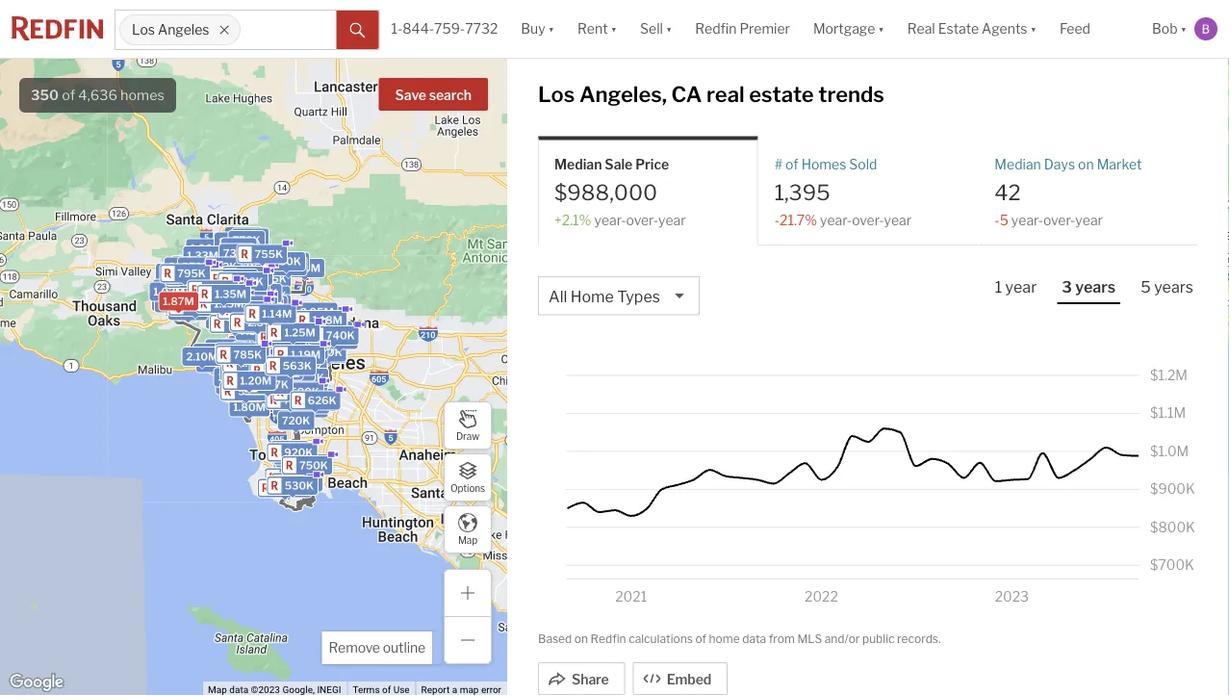 Task type: locate. For each thing, give the bounding box(es) containing it.
2.26m
[[241, 316, 274, 329]]

median up 42
[[995, 157, 1042, 173]]

6 ▾ from the left
[[1181, 21, 1187, 37]]

0 horizontal spatial 1.18m
[[218, 349, 248, 362]]

1 vertical spatial 630k
[[238, 299, 268, 312]]

embed button
[[633, 663, 728, 695]]

905k
[[274, 482, 303, 495]]

1.40m
[[266, 322, 298, 335], [287, 338, 319, 350], [238, 344, 270, 357], [227, 366, 259, 378]]

1 horizontal spatial 5
[[1141, 278, 1151, 297]]

1.18m up 1.85m
[[218, 349, 248, 362]]

745k up 725k
[[277, 256, 305, 268]]

1 horizontal spatial median
[[995, 157, 1042, 173]]

1.61m
[[226, 373, 256, 385]]

redfin left premier
[[695, 21, 737, 37]]

505k
[[227, 272, 257, 285], [288, 390, 317, 403]]

▾ inside buy ▾ dropdown button
[[548, 21, 555, 37]]

1 horizontal spatial year-
[[820, 212, 852, 229]]

median up $988,000
[[555, 157, 602, 173]]

930k
[[263, 359, 293, 371]]

over- for 1,395
[[852, 212, 884, 229]]

on inside median days on market 42 -5 year-over-year
[[1078, 157, 1094, 173]]

1 1.06m from the top
[[233, 346, 265, 358]]

▾ right rent
[[611, 21, 617, 37]]

625k
[[238, 306, 266, 318]]

over-
[[626, 212, 659, 229], [852, 212, 884, 229], [1044, 212, 1076, 229]]

513k
[[292, 340, 319, 352]]

0 horizontal spatial of
[[62, 87, 75, 104]]

0 horizontal spatial 640k
[[223, 240, 253, 253]]

1.98m
[[239, 302, 271, 315]]

1 median from the left
[[555, 157, 602, 173]]

735k down the 770k
[[223, 247, 251, 259]]

1 years from the left
[[1076, 278, 1116, 297]]

1 vertical spatial 1.06m
[[233, 379, 265, 392]]

over- down $988,000
[[626, 212, 659, 229]]

1.33m up 795k
[[187, 249, 219, 262]]

785k
[[239, 252, 267, 264], [234, 348, 262, 361]]

▾ right the sell
[[666, 21, 672, 37]]

years
[[1076, 278, 1116, 297], [1155, 278, 1194, 297]]

1.05m
[[260, 257, 293, 269], [253, 300, 285, 313], [252, 332, 284, 344], [232, 384, 264, 397]]

1 vertical spatial of
[[786, 157, 799, 173]]

years right the 3 years
[[1155, 278, 1194, 297]]

1 horizontal spatial 640k
[[273, 382, 303, 394]]

1 horizontal spatial redfin
[[695, 21, 737, 37]]

- inside median days on market 42 -5 year-over-year
[[995, 212, 1000, 229]]

los
[[132, 22, 155, 38], [538, 81, 575, 107]]

1.00m
[[190, 242, 223, 255], [252, 332, 284, 344], [265, 359, 297, 371], [278, 365, 311, 378], [278, 467, 310, 480]]

745k up '726k'
[[233, 259, 262, 272]]

675k
[[284, 368, 312, 381]]

1.37m
[[182, 291, 214, 303], [262, 314, 293, 327], [257, 348, 288, 361]]

user photo image
[[1195, 17, 1218, 40]]

0 horizontal spatial 735k
[[193, 272, 222, 285]]

year- inside median days on market 42 -5 year-over-year
[[1012, 212, 1044, 229]]

▾ inside the real estate agents ▾ link
[[1031, 21, 1037, 37]]

3 year- from the left
[[1012, 212, 1044, 229]]

over- down days
[[1044, 212, 1076, 229]]

1 horizontal spatial on
[[1078, 157, 1094, 173]]

765k
[[316, 331, 344, 344]]

1 vertical spatial 925k
[[282, 378, 311, 390]]

0 horizontal spatial 1.35m
[[215, 288, 247, 300]]

1 horizontal spatial 325k
[[315, 348, 343, 360]]

1.43m
[[234, 382, 266, 395]]

5 ▾ from the left
[[1031, 21, 1037, 37]]

567k
[[260, 378, 289, 391]]

angeles,
[[580, 81, 667, 107]]

0 horizontal spatial -
[[775, 212, 780, 229]]

year- right 21.7%
[[820, 212, 852, 229]]

735k up 595k
[[193, 272, 222, 285]]

5 right the 3 years
[[1141, 278, 1151, 297]]

2 ▾ from the left
[[611, 21, 617, 37]]

2 horizontal spatial year-
[[1012, 212, 1044, 229]]

18.0m
[[233, 339, 265, 351]]

1.70m
[[240, 293, 272, 306], [226, 301, 258, 313], [267, 364, 299, 377]]

593k
[[293, 397, 322, 410]]

of for # of homes sold 1,395 -21.7% year-over-year
[[786, 157, 799, 173]]

2.28m
[[253, 355, 286, 367]]

of left the home
[[696, 633, 707, 647]]

- down 1,395 at the right top of page
[[775, 212, 780, 229]]

on right days
[[1078, 157, 1094, 173]]

$988,000
[[555, 180, 658, 206]]

0 horizontal spatial 1.31m
[[204, 298, 234, 310]]

▾ inside rent ▾ dropdown button
[[611, 21, 617, 37]]

660k
[[273, 260, 303, 273], [239, 265, 268, 278]]

remove outline
[[329, 640, 426, 656]]

on
[[1078, 157, 1094, 173], [575, 633, 588, 647]]

year- down 42
[[1012, 212, 1044, 229]]

None search field
[[241, 11, 336, 49]]

- inside # of homes sold 1,395 -21.7% year-over-year
[[775, 212, 780, 229]]

549k
[[170, 286, 199, 298]]

3.49m
[[287, 340, 321, 353]]

1 horizontal spatial of
[[696, 633, 707, 647]]

320k
[[289, 389, 318, 402]]

1.30m
[[281, 330, 313, 343], [233, 348, 265, 361]]

save search button
[[379, 78, 488, 111]]

745k down "1.27m"
[[325, 334, 354, 346]]

1 horizontal spatial 950k
[[262, 355, 291, 368]]

1 horizontal spatial 1.90m
[[282, 331, 314, 344]]

year-
[[595, 212, 626, 229], [820, 212, 852, 229], [1012, 212, 1044, 229]]

740k
[[320, 324, 349, 337], [326, 329, 355, 342]]

790k
[[168, 289, 197, 302]]

# of homes sold 1,395 -21.7% year-over-year
[[775, 157, 912, 229]]

year inside median days on market 42 -5 year-over-year
[[1076, 212, 1103, 229]]

908k
[[186, 289, 215, 301]]

2 median from the left
[[995, 157, 1042, 173]]

0 horizontal spatial 505k
[[227, 272, 257, 285]]

of right #
[[786, 157, 799, 173]]

1 vertical spatial 640k
[[273, 382, 303, 394]]

1.38m
[[312, 314, 343, 326], [234, 370, 266, 383], [239, 382, 270, 394]]

0 vertical spatial 785k
[[239, 252, 267, 264]]

2 over- from the left
[[852, 212, 884, 229]]

2.50m
[[237, 302, 270, 315]]

0 vertical spatial 1.06m
[[233, 346, 265, 358]]

1.60m
[[200, 266, 232, 278], [248, 305, 280, 318]]

rent ▾
[[578, 21, 617, 37]]

los left angeles, on the top of page
[[538, 81, 575, 107]]

of inside # of homes sold 1,395 -21.7% year-over-year
[[786, 157, 799, 173]]

680k up 338k
[[238, 268, 268, 281]]

2 years from the left
[[1155, 278, 1194, 297]]

830k
[[275, 357, 304, 370]]

3 ▾ from the left
[[666, 21, 672, 37]]

1 vertical spatial 472k
[[274, 377, 302, 389]]

0 horizontal spatial 660k
[[239, 265, 268, 278]]

0 vertical spatial los
[[132, 22, 155, 38]]

1 vertical spatial 1.60m
[[248, 305, 280, 318]]

▾ right buy
[[548, 21, 555, 37]]

915k
[[197, 290, 224, 302]]

730k
[[276, 386, 304, 398]]

0 horizontal spatial 695k
[[179, 286, 208, 299]]

4 ▾ from the left
[[878, 21, 885, 37]]

1 vertical spatial 400k
[[284, 340, 314, 352]]

▾ inside mortgage ▾ dropdown button
[[878, 21, 885, 37]]

1-
[[391, 21, 403, 37]]

median inside median sale price $988,000 +2.1% year-over-year
[[555, 157, 602, 173]]

map button
[[444, 505, 492, 554]]

2 1.06m from the top
[[233, 379, 265, 392]]

459k
[[283, 333, 312, 346]]

years for 5 years
[[1155, 278, 1194, 297]]

▾ for mortgage ▾
[[878, 21, 885, 37]]

median inside median days on market 42 -5 year-over-year
[[995, 157, 1042, 173]]

0 vertical spatial 1.30m
[[281, 330, 313, 343]]

670k
[[295, 344, 324, 356]]

0 vertical spatial 1.04m
[[185, 275, 218, 288]]

0 vertical spatial 1.87m
[[163, 295, 194, 308]]

year- down $988,000
[[595, 212, 626, 229]]

2 horizontal spatial over-
[[1044, 212, 1076, 229]]

1.07m
[[261, 357, 293, 370]]

1
[[995, 278, 1002, 297]]

1.89m
[[278, 322, 310, 334]]

0 horizontal spatial 820k
[[237, 258, 266, 271]]

0 horizontal spatial 295k
[[160, 267, 189, 279]]

2.40m
[[244, 381, 278, 394]]

over- inside # of homes sold 1,395 -21.7% year-over-year
[[852, 212, 884, 229]]

1 horizontal spatial 1.60m
[[248, 305, 280, 318]]

1 horizontal spatial 1.35m
[[292, 318, 324, 330]]

680k up 725k
[[272, 255, 301, 268]]

0 vertical spatial 400k
[[289, 321, 319, 333]]

1 vertical spatial 1.37m
[[262, 314, 293, 327]]

3 years button
[[1057, 277, 1121, 305]]

save
[[395, 87, 426, 104]]

3 over- from the left
[[1044, 212, 1076, 229]]

rent ▾ button
[[566, 0, 629, 58]]

▾ right agents
[[1031, 21, 1037, 37]]

350 of 4,636 homes
[[31, 87, 165, 104]]

1 horizontal spatial 1.18m
[[313, 314, 343, 326]]

median for 42
[[995, 157, 1042, 173]]

820k up '726k'
[[237, 258, 266, 271]]

2.73m
[[217, 310, 249, 322]]

0 horizontal spatial on
[[575, 633, 588, 647]]

770k
[[233, 234, 261, 247]]

0 horizontal spatial 5
[[1000, 212, 1009, 229]]

465k
[[227, 264, 256, 277], [292, 348, 321, 361]]

los for los angeles, ca real estate trends
[[538, 81, 575, 107]]

- for 42
[[995, 212, 1000, 229]]

years inside button
[[1155, 278, 1194, 297]]

based
[[538, 633, 572, 647]]

▾ for buy ▾
[[548, 21, 555, 37]]

1 vertical spatial 505k
[[288, 390, 317, 403]]

0 horizontal spatial 1.04m
[[185, 275, 218, 288]]

save search
[[395, 87, 472, 104]]

▾ right the bob
[[1181, 21, 1187, 37]]

redfin premier button
[[684, 0, 802, 58]]

555k
[[232, 270, 261, 283]]

year- for 1,395
[[820, 212, 852, 229]]

0 horizontal spatial over-
[[626, 212, 659, 229]]

1 horizontal spatial 680k
[[272, 255, 301, 268]]

1 vertical spatial 2.80m
[[220, 369, 254, 382]]

0 vertical spatial redfin
[[695, 21, 737, 37]]

2 vertical spatial of
[[696, 633, 707, 647]]

0 vertical spatial 900k
[[250, 329, 280, 341]]

0 vertical spatial 1.08m
[[233, 283, 266, 296]]

2 horizontal spatial of
[[786, 157, 799, 173]]

0 vertical spatial 505k
[[227, 272, 257, 285]]

1 - from the left
[[775, 212, 780, 229]]

- down 42
[[995, 212, 1000, 229]]

records.
[[897, 633, 941, 647]]

0 vertical spatial 735k
[[223, 247, 251, 259]]

1 horizontal spatial los
[[538, 81, 575, 107]]

1 vertical spatial 680k
[[238, 268, 268, 281]]

1 vertical spatial 295k
[[280, 452, 308, 465]]

over- for 42
[[1044, 212, 1076, 229]]

years right 3
[[1076, 278, 1116, 297]]

1.18m up 445k
[[313, 314, 343, 326]]

on right based
[[575, 633, 588, 647]]

over- inside median days on market 42 -5 year-over-year
[[1044, 212, 1076, 229]]

1 vertical spatial 950k
[[229, 387, 259, 399]]

▾ for sell ▾
[[666, 21, 672, 37]]

over- down sold on the right of the page
[[852, 212, 884, 229]]

1 vertical spatial 1.18m
[[218, 349, 248, 362]]

data
[[743, 633, 767, 647]]

1.33m down 790k
[[172, 305, 204, 317]]

1.90m
[[220, 262, 252, 275], [282, 331, 314, 344]]

5 down 42
[[1000, 212, 1009, 229]]

years inside button
[[1076, 278, 1116, 297]]

2
[[216, 286, 223, 298], [216, 286, 223, 299], [244, 337, 250, 349], [225, 371, 231, 384]]

1 over- from the left
[[626, 212, 659, 229]]

1 ▾ from the left
[[548, 21, 555, 37]]

1 horizontal spatial 472k
[[320, 325, 348, 338]]

0 horizontal spatial median
[[555, 157, 602, 173]]

year- inside median sale price $988,000 +2.1% year-over-year
[[595, 212, 626, 229]]

0 vertical spatial on
[[1078, 157, 1094, 173]]

820k down 885k
[[295, 458, 324, 470]]

▾ inside sell ▾ dropdown button
[[666, 21, 672, 37]]

1 horizontal spatial 563k
[[323, 333, 352, 346]]

1.65m
[[231, 380, 263, 392]]

▾ for rent ▾
[[611, 21, 617, 37]]

over- inside median sale price $988,000 +2.1% year-over-year
[[626, 212, 659, 229]]

1 horizontal spatial 1.04m
[[246, 354, 278, 366]]

2 - from the left
[[995, 212, 1000, 229]]

0 horizontal spatial 1.90m
[[220, 262, 252, 275]]

▾ right mortgage
[[878, 21, 885, 37]]

1 vertical spatial 515k
[[261, 379, 288, 391]]

2 units
[[216, 286, 252, 298], [216, 286, 252, 299], [244, 337, 279, 349], [225, 371, 260, 384]]

0 horizontal spatial 325k
[[282, 388, 310, 401]]

year- inside # of homes sold 1,395 -21.7% year-over-year
[[820, 212, 852, 229]]

median
[[555, 157, 602, 173], [995, 157, 1042, 173]]

sell ▾ button
[[629, 0, 684, 58]]

2.34m
[[248, 316, 281, 329]]

rent
[[578, 21, 608, 37]]

types
[[617, 288, 660, 306]]

google image
[[5, 670, 68, 695]]

2.30m
[[229, 308, 263, 320]]

912k
[[168, 260, 195, 273]]

1 vertical spatial 695k
[[293, 350, 322, 362]]

map region
[[0, 9, 600, 695]]

0 horizontal spatial 1.30m
[[233, 348, 265, 361]]

2.64m
[[243, 346, 277, 359]]

sell ▾
[[640, 21, 672, 37]]

1 year- from the left
[[595, 212, 626, 229]]

los left angeles
[[132, 22, 155, 38]]

425k
[[292, 383, 321, 395]]

1.20m
[[289, 262, 321, 274], [228, 289, 260, 302], [228, 299, 260, 312], [220, 301, 252, 314], [266, 344, 298, 357], [262, 349, 294, 362], [247, 371, 278, 384], [240, 374, 272, 387]]

2 year- from the left
[[820, 212, 852, 229]]

972k
[[182, 260, 210, 273]]

redfin up share
[[591, 633, 626, 647]]

580k
[[290, 386, 320, 398]]

1.33m
[[187, 249, 219, 262], [172, 305, 204, 317]]

of right 350
[[62, 87, 75, 104]]

0 vertical spatial 680k
[[272, 255, 301, 268]]

680k
[[272, 255, 301, 268], [238, 268, 268, 281]]

remove los angeles image
[[219, 24, 230, 36]]



Task type: vqa. For each thing, say whether or not it's contained in the screenshot.


Task type: describe. For each thing, give the bounding box(es) containing it.
0 horizontal spatial 1.87m
[[163, 295, 194, 308]]

0 vertical spatial 540k
[[302, 318, 332, 331]]

feed
[[1060, 21, 1091, 37]]

0 vertical spatial 1.31m
[[204, 298, 234, 310]]

3.15m
[[200, 347, 232, 359]]

1,395
[[775, 180, 830, 206]]

418k
[[246, 295, 273, 307]]

1 vertical spatial 1.58m
[[236, 362, 268, 374]]

3.88m
[[250, 339, 284, 351]]

568k
[[278, 374, 308, 387]]

1.47m
[[269, 476, 301, 489]]

0 vertical spatial 1.33m
[[187, 249, 219, 262]]

1.85m
[[227, 364, 259, 377]]

redfin inside redfin premier button
[[695, 21, 737, 37]]

7.35m
[[240, 325, 273, 338]]

8.00m
[[250, 327, 284, 340]]

los angeles, ca real estate trends
[[538, 81, 885, 107]]

335k
[[183, 273, 212, 285]]

mls
[[798, 633, 822, 647]]

draw
[[456, 431, 480, 442]]

year inside # of homes sold 1,395 -21.7% year-over-year
[[884, 212, 912, 229]]

mortgage ▾ button
[[814, 0, 885, 58]]

map
[[458, 535, 478, 546]]

1 vertical spatial 2.20m
[[234, 355, 267, 367]]

options button
[[444, 453, 492, 502]]

0 vertical spatial 325k
[[315, 348, 343, 360]]

options
[[451, 483, 485, 494]]

1-844-759-7732
[[391, 21, 498, 37]]

3.60m
[[218, 371, 252, 383]]

2 vertical spatial 1.37m
[[257, 348, 288, 361]]

1 vertical spatial 840k
[[184, 289, 214, 302]]

4
[[248, 306, 256, 319]]

0 vertical spatial 1.37m
[[182, 291, 214, 303]]

mortgage ▾ button
[[802, 0, 896, 58]]

865k
[[257, 289, 287, 302]]

2.85m
[[237, 302, 271, 314]]

5 inside median days on market 42 -5 year-over-year
[[1000, 212, 1009, 229]]

public
[[863, 633, 895, 647]]

buy ▾ button
[[521, 0, 555, 58]]

671k
[[264, 324, 291, 336]]

0 vertical spatial 295k
[[160, 267, 189, 279]]

median days on market 42 -5 year-over-year
[[995, 157, 1142, 229]]

1.93m
[[235, 360, 267, 372]]

788k
[[205, 284, 234, 296]]

0 vertical spatial 840k
[[195, 269, 225, 281]]

real estate agents ▾
[[908, 21, 1037, 37]]

835k
[[230, 386, 259, 399]]

1 horizontal spatial 510k
[[226, 272, 254, 285]]

0 horizontal spatial 1.08m
[[233, 283, 266, 296]]

0 vertical spatial 2.80m
[[240, 352, 273, 364]]

530k
[[285, 480, 314, 492]]

780k
[[239, 277, 268, 289]]

0 vertical spatial 563k
[[323, 333, 352, 346]]

1 vertical spatial 900k
[[231, 375, 260, 388]]

7732
[[465, 21, 498, 37]]

565k
[[276, 449, 305, 462]]

real
[[707, 81, 745, 107]]

1 vertical spatial 1.19m
[[291, 349, 321, 361]]

3.53m
[[228, 362, 262, 374]]

calculations
[[629, 633, 693, 647]]

1 vertical spatial 325k
[[282, 388, 310, 401]]

0 vertical spatial 950k
[[262, 355, 291, 368]]

1 horizontal spatial 295k
[[280, 452, 308, 465]]

0 vertical spatial 1.60m
[[200, 266, 232, 278]]

737k
[[284, 394, 311, 406]]

760k
[[269, 343, 298, 355]]

308k
[[280, 377, 309, 389]]

2.13m
[[254, 332, 286, 344]]

4.55m
[[197, 347, 231, 359]]

0 vertical spatial 1.80m
[[296, 324, 328, 336]]

720k
[[282, 414, 310, 427]]

0 horizontal spatial 2.20m
[[182, 291, 215, 304]]

0 vertical spatial 472k
[[320, 325, 348, 338]]

agents
[[982, 21, 1028, 37]]

mortgage ▾
[[814, 21, 885, 37]]

0 vertical spatial 925k
[[255, 299, 283, 312]]

1 vertical spatial 820k
[[295, 458, 324, 470]]

sell ▾ button
[[640, 0, 672, 58]]

1 vertical spatial 1.08m
[[295, 339, 327, 351]]

los for los angeles
[[132, 22, 155, 38]]

0 horizontal spatial 563k
[[283, 360, 312, 372]]

1 vertical spatial 1.31m
[[240, 371, 270, 384]]

1 horizontal spatial 1.30m
[[281, 330, 313, 343]]

1.27m
[[313, 310, 343, 323]]

3.50m
[[238, 309, 272, 321]]

0 vertical spatial 1.90m
[[220, 262, 252, 275]]

submit search image
[[350, 23, 365, 38]]

752k
[[209, 261, 237, 273]]

sold
[[850, 157, 878, 173]]

2.78m
[[260, 336, 293, 349]]

745k up 338k
[[240, 270, 269, 282]]

856k
[[233, 293, 262, 305]]

2 vertical spatial 1.80m
[[233, 401, 266, 414]]

0 vertical spatial 515k
[[242, 257, 269, 269]]

2 vertical spatial 515k
[[284, 474, 311, 486]]

all home types
[[549, 288, 660, 306]]

3.45m
[[227, 366, 261, 378]]

0 vertical spatial 630k
[[234, 253, 264, 266]]

0 vertical spatial 525k
[[268, 381, 297, 393]]

370k
[[270, 256, 299, 269]]

estate
[[749, 81, 814, 107]]

1.73m
[[192, 303, 223, 316]]

0 horizontal spatial 950k
[[229, 387, 259, 399]]

1 vertical spatial 510k
[[197, 292, 224, 305]]

0 vertical spatial 465k
[[227, 264, 256, 277]]

year- for 42
[[1012, 212, 1044, 229]]

0 vertical spatial 1.58m
[[265, 327, 297, 340]]

2.15m
[[239, 309, 270, 321]]

1.71m
[[168, 298, 198, 311]]

▾ for bob ▾
[[1181, 21, 1187, 37]]

median sale price $988,000 +2.1% year-over-year
[[555, 157, 686, 229]]

1 vertical spatial redfin
[[591, 633, 626, 647]]

year inside 1 year button
[[1006, 278, 1037, 297]]

bob ▾
[[1152, 21, 1187, 37]]

1 horizontal spatial 710k
[[273, 364, 299, 377]]

homes
[[802, 157, 847, 173]]

725k
[[259, 272, 287, 285]]

1 vertical spatial 540k
[[289, 476, 319, 489]]

910k
[[250, 287, 278, 300]]

- for 1,395
[[775, 212, 780, 229]]

0 vertical spatial 485k
[[296, 398, 325, 410]]

price
[[636, 157, 669, 173]]

1 vertical spatial 735k
[[193, 272, 222, 285]]

years for 3 years
[[1076, 278, 1116, 297]]

of for 350 of 4,636 homes
[[62, 87, 75, 104]]

855k
[[214, 283, 243, 296]]

410k
[[225, 241, 253, 254]]

1 vertical spatial 1.33m
[[172, 305, 204, 317]]

1.23m
[[261, 345, 292, 357]]

1 horizontal spatial 1.87m
[[283, 331, 314, 344]]

1 vertical spatial 1.90m
[[282, 331, 314, 344]]

1 vertical spatial 525k
[[277, 400, 306, 413]]

1 horizontal spatial 735k
[[223, 247, 251, 259]]

0 vertical spatial 1.35m
[[215, 288, 247, 300]]

1 horizontal spatial 695k
[[293, 350, 322, 362]]

0 vertical spatial 640k
[[223, 240, 253, 253]]

home
[[709, 633, 740, 647]]

3.55m
[[222, 306, 255, 318]]

3.21m
[[238, 344, 270, 357]]

360k
[[301, 392, 330, 404]]

1.88m
[[282, 331, 314, 344]]

1 horizontal spatial 465k
[[292, 348, 321, 361]]

+2.1%
[[555, 212, 592, 229]]

real estate agents ▾ link
[[908, 0, 1037, 58]]

1 vertical spatial 1.75m
[[221, 372, 252, 384]]

1.55m
[[261, 345, 293, 358]]

5 inside button
[[1141, 278, 1151, 297]]

1.01m
[[294, 325, 324, 337]]

1 vertical spatial 1.80m
[[220, 379, 252, 391]]

0 vertical spatial 710k
[[234, 266, 260, 278]]

median for $988,000
[[555, 157, 602, 173]]

520k
[[301, 392, 330, 405]]

angeles
[[158, 22, 209, 38]]

265k
[[295, 402, 324, 414]]

0 vertical spatial 695k
[[179, 286, 208, 299]]

1 vertical spatial on
[[575, 633, 588, 647]]

1 vertical spatial 785k
[[234, 348, 262, 361]]

1 vertical spatial 1.30m
[[233, 348, 265, 361]]

0 vertical spatial 1.75m
[[252, 337, 283, 350]]

0 vertical spatial 1.19m
[[286, 332, 316, 345]]

1 horizontal spatial 660k
[[273, 260, 303, 273]]

year inside median sale price $988,000 +2.1% year-over-year
[[659, 212, 686, 229]]

2 vertical spatial 400k
[[287, 393, 317, 406]]

920k
[[284, 446, 313, 459]]

429k
[[218, 268, 247, 280]]

1 vertical spatial 485k
[[283, 471, 312, 484]]

1.16m
[[190, 295, 220, 308]]

1.14m
[[262, 307, 292, 320]]

844-
[[403, 21, 434, 37]]



